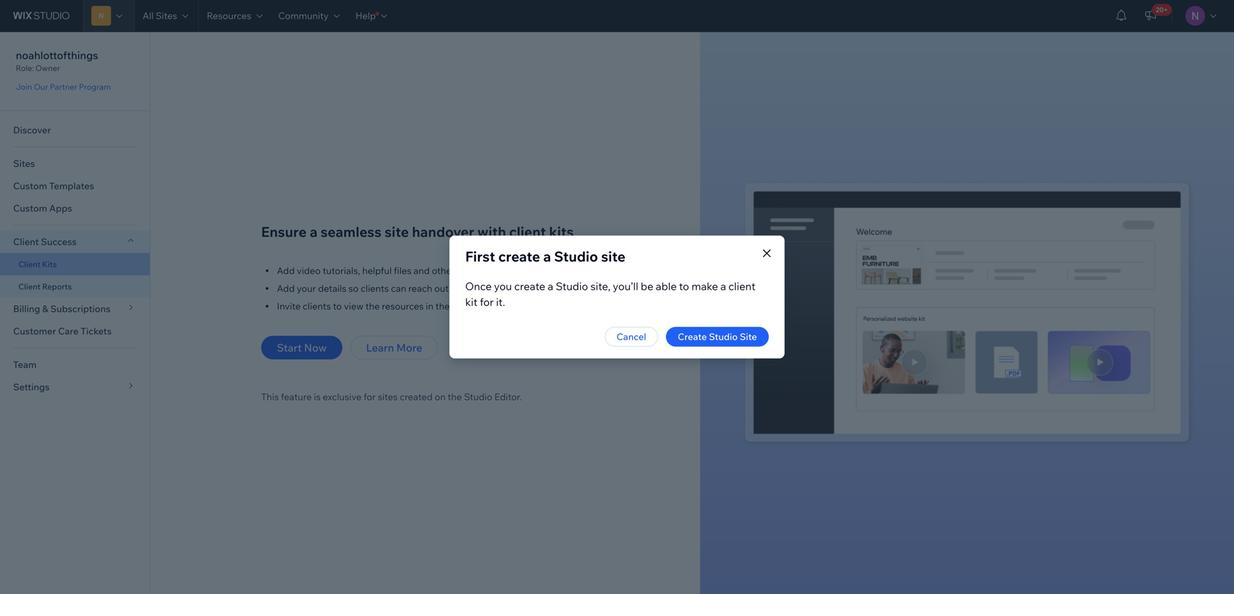 Task type: vqa. For each thing, say whether or not it's contained in the screenshot.
'More'
yes



Task type: locate. For each thing, give the bounding box(es) containing it.
1 vertical spatial sites
[[13, 158, 35, 169]]

1 horizontal spatial you
[[494, 280, 512, 293]]

client
[[509, 223, 546, 241], [729, 280, 756, 293]]

0 vertical spatial client
[[13, 236, 39, 248]]

studio left site,
[[556, 280, 588, 293]]

owner
[[35, 63, 60, 73]]

create down with
[[499, 248, 540, 265]]

0 horizontal spatial clients
[[303, 300, 331, 312]]

a
[[310, 223, 318, 241], [543, 248, 551, 265], [548, 280, 554, 293], [721, 280, 726, 293]]

other
[[432, 265, 455, 276]]

tutorials,
[[323, 265, 360, 276]]

you'll
[[613, 280, 639, 293]]

sites
[[378, 391, 398, 403]]

0 vertical spatial client
[[509, 223, 546, 241]]

you up kit
[[462, 283, 478, 294]]

site up files on the left of the page
[[385, 223, 409, 241]]

1 vertical spatial site
[[601, 248, 626, 265]]

0 horizontal spatial sites
[[13, 158, 35, 169]]

create studio site button
[[666, 327, 769, 347]]

create
[[499, 248, 540, 265], [515, 280, 546, 293]]

0 vertical spatial resources
[[457, 265, 499, 276]]

for left sites
[[364, 391, 376, 403]]

0 horizontal spatial client
[[509, 223, 546, 241]]

sites right all
[[156, 10, 177, 21]]

their
[[436, 300, 456, 312]]

1 vertical spatial the
[[448, 391, 462, 403]]

more
[[397, 341, 423, 354]]

resources down can
[[382, 300, 424, 312]]

to
[[679, 280, 690, 293], [451, 283, 460, 294], [333, 300, 342, 312]]

kit
[[465, 296, 478, 309]]

site,
[[591, 280, 611, 293]]

created
[[400, 391, 433, 403]]

1 custom from the top
[[13, 180, 47, 192]]

with
[[478, 223, 506, 241]]

0 horizontal spatial site
[[385, 223, 409, 241]]

0 vertical spatial for
[[480, 296, 494, 309]]

site
[[385, 223, 409, 241], [601, 248, 626, 265]]

custom for custom templates
[[13, 180, 47, 192]]

client
[[13, 236, 39, 248], [18, 259, 40, 269], [18, 282, 40, 292]]

1 vertical spatial add
[[277, 283, 295, 294]]

you up the it.
[[494, 280, 512, 293]]

custom up the custom apps
[[13, 180, 47, 192]]

clients down your
[[303, 300, 331, 312]]

add video tutorials, helpful files and other resources add your details so clients can reach out to you invite clients to view the resources in their dashboard
[[277, 265, 505, 312]]

create down first create a studio site
[[515, 280, 546, 293]]

client inside "link"
[[18, 282, 40, 292]]

2 add from the top
[[277, 283, 295, 294]]

feature
[[281, 391, 312, 403]]

n
[[99, 12, 104, 20]]

0 horizontal spatial resources
[[382, 300, 424, 312]]

start
[[277, 341, 302, 354]]

0 vertical spatial the
[[366, 300, 380, 312]]

to right out
[[451, 283, 460, 294]]

1 vertical spatial custom
[[13, 202, 47, 214]]

noahlottofthings
[[16, 49, 98, 62]]

for inside once you create a studio site, you'll be able to make a client kit for it.
[[480, 296, 494, 309]]

templates
[[49, 180, 94, 192]]

1 horizontal spatial clients
[[361, 283, 389, 294]]

is
[[314, 391, 321, 403]]

for
[[480, 296, 494, 309], [364, 391, 376, 403]]

discover
[[13, 124, 51, 136]]

success
[[41, 236, 77, 248]]

you inside add video tutorials, helpful files and other resources add your details so clients can reach out to you invite clients to view the resources in their dashboard
[[462, 283, 478, 294]]

1 horizontal spatial site
[[601, 248, 626, 265]]

resources
[[457, 265, 499, 276], [382, 300, 424, 312]]

add left video
[[277, 265, 295, 276]]

client up first create a studio site
[[509, 223, 546, 241]]

able
[[656, 280, 677, 293]]

0 vertical spatial clients
[[361, 283, 389, 294]]

video
[[297, 265, 321, 276]]

for left the it.
[[480, 296, 494, 309]]

a down kits
[[543, 248, 551, 265]]

studio inside button
[[709, 331, 738, 343]]

add up invite
[[277, 283, 295, 294]]

2 custom from the top
[[13, 202, 47, 214]]

ensure a seamless site handover with client kits
[[261, 223, 574, 241]]

0 vertical spatial add
[[277, 265, 295, 276]]

a right make at right
[[721, 280, 726, 293]]

custom
[[13, 180, 47, 192], [13, 202, 47, 214]]

resources up once
[[457, 265, 499, 276]]

first
[[465, 248, 495, 265]]

1 vertical spatial client
[[729, 280, 756, 293]]

clients
[[361, 283, 389, 294], [303, 300, 331, 312]]

client inside "popup button"
[[13, 236, 39, 248]]

role:
[[16, 63, 34, 73]]

to right the able
[[679, 280, 690, 293]]

custom left apps
[[13, 202, 47, 214]]

customer
[[13, 325, 56, 337]]

1 horizontal spatial to
[[451, 283, 460, 294]]

2 horizontal spatial to
[[679, 280, 690, 293]]

1 horizontal spatial for
[[480, 296, 494, 309]]

resources
[[207, 10, 251, 21]]

partner
[[50, 82, 77, 92]]

kits
[[42, 259, 57, 269]]

to left view
[[333, 300, 342, 312]]

1 horizontal spatial client
[[729, 280, 756, 293]]

custom for custom apps
[[13, 202, 47, 214]]

first create a studio site
[[465, 248, 626, 265]]

a right ensure
[[310, 223, 318, 241]]

sites down discover
[[13, 158, 35, 169]]

once
[[465, 280, 492, 293]]

view
[[344, 300, 364, 312]]

seamless
[[321, 223, 382, 241]]

client down the client kits
[[18, 282, 40, 292]]

now
[[304, 341, 327, 354]]

details
[[318, 283, 347, 294]]

learn more
[[366, 341, 423, 354]]

0 horizontal spatial for
[[364, 391, 376, 403]]

kits
[[549, 223, 574, 241]]

the inside add video tutorials, helpful files and other resources add your details so clients can reach out to you invite clients to view the resources in their dashboard
[[366, 300, 380, 312]]

you
[[494, 280, 512, 293], [462, 283, 478, 294]]

the
[[366, 300, 380, 312], [448, 391, 462, 403]]

2 vertical spatial client
[[18, 282, 40, 292]]

1 vertical spatial client
[[18, 259, 40, 269]]

0 horizontal spatial you
[[462, 283, 478, 294]]

client right make at right
[[729, 280, 756, 293]]

1 vertical spatial create
[[515, 280, 546, 293]]

join our partner program button
[[16, 81, 111, 93]]

the right view
[[366, 300, 380, 312]]

1 horizontal spatial sites
[[156, 10, 177, 21]]

studio left editor.
[[464, 391, 493, 403]]

0 vertical spatial custom
[[13, 180, 47, 192]]

clients down helpful
[[361, 283, 389, 294]]

0 horizontal spatial the
[[366, 300, 380, 312]]

be
[[641, 280, 654, 293]]

help
[[356, 10, 376, 21]]

all
[[143, 10, 154, 21]]

client up the client kits
[[13, 236, 39, 248]]

1 vertical spatial resources
[[382, 300, 424, 312]]

this
[[261, 391, 279, 403]]

the right on
[[448, 391, 462, 403]]

site up the you'll
[[601, 248, 626, 265]]

1 horizontal spatial the
[[448, 391, 462, 403]]

client left kits
[[18, 259, 40, 269]]

create studio site
[[678, 331, 757, 343]]

studio left site
[[709, 331, 738, 343]]

sites inside "link"
[[13, 158, 35, 169]]



Task type: describe. For each thing, give the bounding box(es) containing it.
client success
[[13, 236, 77, 248]]

create inside once you create a studio site, you'll be able to make a client kit for it.
[[515, 280, 546, 293]]

20+
[[1156, 6, 1168, 14]]

1 vertical spatial clients
[[303, 300, 331, 312]]

custom templates link
[[0, 175, 150, 197]]

start now
[[277, 341, 327, 354]]

client reports
[[18, 282, 72, 292]]

learn more link
[[351, 336, 438, 360]]

cancel
[[617, 331, 647, 343]]

help button
[[348, 0, 395, 32]]

reach
[[409, 283, 432, 294]]

dashboard
[[458, 300, 505, 312]]

cancel button
[[605, 327, 658, 347]]

ensure
[[261, 223, 307, 241]]

client for client kits
[[18, 259, 40, 269]]

client success button
[[0, 231, 150, 253]]

1 vertical spatial for
[[364, 391, 376, 403]]

client kits link
[[0, 253, 150, 275]]

this feature is exclusive for sites created on the studio editor.
[[261, 391, 522, 403]]

care
[[58, 325, 79, 337]]

out
[[435, 283, 449, 294]]

0 vertical spatial site
[[385, 223, 409, 241]]

studio inside once you create a studio site, you'll be able to make a client kit for it.
[[556, 280, 588, 293]]

create
[[678, 331, 707, 343]]

tickets
[[81, 325, 112, 337]]

client reports link
[[0, 275, 150, 298]]

on
[[435, 391, 446, 403]]

learn
[[366, 341, 394, 354]]

join
[[16, 82, 32, 92]]

sites link
[[0, 153, 150, 175]]

can
[[391, 283, 406, 294]]

program
[[79, 82, 111, 92]]

and
[[414, 265, 430, 276]]

custom templates
[[13, 180, 94, 192]]

to inside once you create a studio site, you'll be able to make a client kit for it.
[[679, 280, 690, 293]]

sidebar element
[[0, 32, 151, 594]]

team
[[13, 359, 37, 370]]

helpful
[[362, 265, 392, 276]]

custom apps link
[[0, 197, 150, 220]]

client for client success
[[13, 236, 39, 248]]

apps
[[49, 202, 72, 214]]

customer care tickets
[[13, 325, 112, 337]]

0 horizontal spatial to
[[333, 300, 342, 312]]

invite
[[277, 300, 301, 312]]

exclusive
[[323, 391, 362, 403]]

start now button
[[261, 336, 343, 360]]

0 vertical spatial sites
[[156, 10, 177, 21]]

a down first create a studio site
[[548, 280, 554, 293]]

n button
[[83, 0, 134, 32]]

team link
[[0, 354, 150, 376]]

noahlottofthings role: owner
[[16, 49, 98, 73]]

0 vertical spatial create
[[499, 248, 540, 265]]

discover link
[[0, 119, 150, 141]]

studio down kits
[[554, 248, 598, 265]]

our
[[34, 82, 48, 92]]

1 add from the top
[[277, 265, 295, 276]]

join our partner program
[[16, 82, 111, 92]]

client inside once you create a studio site, you'll be able to make a client kit for it.
[[729, 280, 756, 293]]

make
[[692, 280, 718, 293]]

all sites
[[143, 10, 177, 21]]

custom apps
[[13, 202, 72, 214]]

handover
[[412, 223, 475, 241]]

editor.
[[495, 391, 522, 403]]

once you create a studio site, you'll be able to make a client kit for it.
[[465, 280, 756, 309]]

you inside once you create a studio site, you'll be able to make a client kit for it.
[[494, 280, 512, 293]]

client for client reports
[[18, 282, 40, 292]]

it.
[[496, 296, 505, 309]]

your
[[297, 283, 316, 294]]

reports
[[42, 282, 72, 292]]

files
[[394, 265, 412, 276]]

client kits
[[18, 259, 57, 269]]

site
[[740, 331, 757, 343]]

1 horizontal spatial resources
[[457, 265, 499, 276]]

community
[[278, 10, 329, 21]]

so
[[349, 283, 359, 294]]

customer care tickets link
[[0, 320, 150, 343]]



